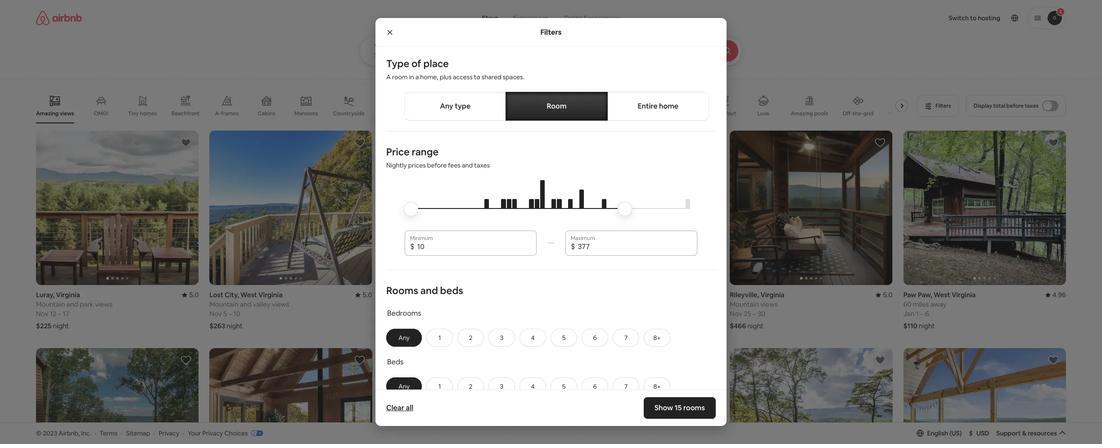 Task type: describe. For each thing, give the bounding box(es) containing it.
ski-
[[712, 110, 721, 117]]

price range nightly prices before fees and taxes
[[387, 146, 490, 169]]

park
[[80, 300, 94, 309]]

2 for bedrooms
[[469, 334, 473, 342]]

rooms
[[387, 284, 419, 297]]

experiences inside the online experiences link
[[584, 14, 620, 22]]

access
[[453, 73, 473, 81]]

before inside price range nightly prices before fees and taxes
[[427, 161, 447, 169]]

1 for beds
[[439, 382, 441, 390]]

room
[[392, 73, 408, 81]]

grid
[[864, 110, 874, 117]]

home,
[[420, 73, 439, 81]]

mountain for rileyville,
[[730, 300, 759, 309]]

sitemap
[[126, 429, 150, 437]]

4 for beds
[[531, 382, 535, 390]]

nightly
[[387, 161, 407, 169]]

support
[[997, 429, 1021, 437]]

english (us)
[[928, 429, 963, 437]]

add to wishlist: harpers ferry, west virginia image
[[354, 355, 365, 366]]

a-
[[215, 110, 221, 117]]

filters dialog
[[376, 18, 727, 444]]

plus
[[440, 73, 452, 81]]

2 button for beds
[[458, 377, 484, 395]]

6 button for beds
[[582, 377, 609, 395]]

night inside rileyville, virginia mountain views nov 25 – 30 $466 night
[[748, 322, 764, 330]]

show 15 rooms
[[655, 403, 705, 413]]

display total before taxes
[[974, 102, 1039, 109]]

mansions
[[294, 110, 318, 117]]

any button for beds
[[387, 377, 422, 395]]

2 button for bedrooms
[[458, 329, 484, 347]]

luray, virginia mountain and park views nov 12 – 17 $225 night
[[36, 291, 113, 330]]

show map
[[531, 390, 561, 398]]

terms · sitemap · privacy ·
[[100, 429, 184, 437]]

tiny
[[128, 110, 139, 117]]

taxes inside price range nightly prices before fees and taxes
[[475, 161, 490, 169]]

paw,
[[919, 291, 933, 299]]

rileyville,
[[730, 291, 760, 299]]

2 $ text field from the left
[[578, 242, 692, 251]]

type
[[387, 57, 410, 70]]

1 $ text field from the left
[[417, 242, 532, 251]]

taxes inside button
[[1025, 102, 1039, 109]]

entire home
[[638, 101, 679, 111]]

4 for bedrooms
[[531, 334, 535, 342]]

and inside price range nightly prices before fees and taxes
[[462, 161, 473, 169]]

©
[[36, 429, 42, 437]]

range
[[412, 146, 439, 158]]

4 button for beds
[[520, 377, 546, 395]]

$209
[[383, 322, 399, 330]]

terms
[[100, 429, 118, 437]]

stays button
[[475, 9, 506, 27]]

miles
[[913, 300, 930, 309]]

5 button for bedrooms
[[551, 329, 578, 347]]

treehouses
[[509, 110, 539, 117]]

8+ for bedrooms
[[654, 334, 661, 342]]

any element for beds
[[396, 382, 413, 390]]

virginia inside lost city, west virginia mountain and valley views nov 5 – 10 $263 night
[[259, 291, 283, 299]]

any element for bedrooms
[[396, 334, 413, 342]]

0 vertical spatial add to wishlist: rileyville, virginia image
[[875, 137, 886, 148]]

night inside "paw paw, west virginia 60 miles away jan 1 – 6 $110 night"
[[919, 322, 935, 330]]

homes
[[140, 110, 157, 117]]

6 button for bedrooms
[[582, 329, 609, 347]]

off-
[[843, 110, 853, 117]]

rooms and beds
[[387, 284, 463, 297]]

76% of stays are available in the price range you selected. image
[[412, 180, 691, 227]]

5.0 for rileyville, virginia mountain views nov 25 – 30 $466 night
[[884, 291, 893, 299]]

2 for beds
[[469, 382, 473, 390]]

lost
[[210, 291, 223, 299]]

– inside lost city, west virginia mountain and valley views nov 5 – 10 $263 night
[[229, 310, 232, 318]]

vineyards
[[889, 110, 914, 117]]

off-the-grid
[[843, 110, 874, 117]]

3 for beds
[[500, 382, 504, 390]]

12
[[50, 310, 56, 318]]

and inside luray, virginia mountain and park views nov 12 – 17 $225 night
[[66, 300, 78, 309]]

entire
[[638, 101, 658, 111]]

inc.
[[81, 429, 91, 437]]

jan inside the jan 2 – 7 $209 night
[[383, 310, 394, 318]]

virginia inside "paw paw, west virginia 60 miles away jan 1 – 6 $110 night"
[[952, 291, 976, 299]]

parks
[[441, 110, 455, 117]]

room button
[[506, 92, 608, 121]]

$315
[[557, 322, 571, 330]]

luxe
[[758, 110, 770, 117]]

virginia inside rileyville, virginia mountain views nov 25 – 30 $466 night
[[761, 291, 785, 299]]

(us)
[[950, 429, 963, 437]]

tab list inside the filters "dialog"
[[405, 92, 710, 121]]

views inside rileyville, virginia mountain views nov 25 – 30 $466 night
[[761, 300, 778, 309]]

nov inside lost city, west virginia mountain and valley views nov 5 – 10 $263 night
[[210, 310, 222, 318]]

any for bedrooms
[[399, 334, 410, 342]]

4.96 out of 5 average rating image
[[1046, 291, 1067, 299]]

in
[[409, 73, 414, 81]]

clear all
[[387, 403, 413, 413]]

support & resources
[[997, 429, 1058, 437]]

1 button for bedrooms
[[427, 329, 453, 347]]

support & resources button
[[997, 429, 1067, 437]]

city,
[[225, 291, 239, 299]]

amazing pools
[[791, 110, 829, 117]]

5 button for beds
[[551, 377, 578, 395]]

play
[[600, 110, 611, 117]]

$466
[[730, 322, 747, 330]]

amazing for amazing views
[[36, 110, 59, 117]]

jan 2 – 7 $209 night
[[383, 310, 417, 330]]

sitemap link
[[126, 429, 150, 437]]

online experiences link
[[556, 9, 628, 27]]

7 inside the jan 2 – 7 $209 night
[[406, 310, 410, 318]]

and right valley,
[[421, 284, 438, 297]]

airbnb,
[[59, 429, 80, 437]]

10
[[233, 310, 240, 318]]

6 inside "paw paw, west virginia 60 miles away jan 1 – 6 $110 night"
[[926, 310, 930, 318]]

home
[[660, 101, 679, 111]]

filters
[[541, 27, 562, 37]]

amazing views
[[36, 110, 74, 117]]

$ for 2nd "$" text field from the right
[[410, 242, 415, 251]]

Where field
[[375, 51, 493, 59]]

add to wishlist: paw paw, west virginia image
[[1049, 137, 1060, 148]]

online experiences
[[564, 14, 620, 22]]

8+ button for bedrooms
[[644, 329, 671, 347]]

map
[[548, 390, 561, 398]]

group containing amazing views
[[36, 88, 914, 123]]

5 inside lost city, west virginia mountain and valley views nov 5 – 10 $263 night
[[223, 310, 227, 318]]

resources
[[1029, 429, 1058, 437]]

shared
[[482, 73, 502, 81]]

price
[[387, 146, 410, 158]]

lakefront
[[379, 110, 404, 117]]

beds
[[387, 357, 404, 367]]

spaces.
[[503, 73, 525, 81]]

add to wishlist: luray, virginia image
[[181, 137, 192, 148]]

3 night from the left
[[573, 322, 589, 330]]

room
[[547, 101, 567, 111]]

&
[[1023, 429, 1027, 437]]

3 button for beds
[[489, 377, 515, 395]]

display total before taxes button
[[967, 95, 1067, 117]]

type of place a room in a home, plus access to shared spaces.
[[387, 57, 525, 81]]

$ usd
[[970, 429, 990, 437]]

$263
[[210, 322, 225, 330]]

night inside lost city, west virginia mountain and valley views nov 5 – 10 $263 night
[[227, 322, 243, 330]]

1 vertical spatial add to wishlist: rileyville, virginia image
[[181, 355, 192, 366]]

3 button for bedrooms
[[489, 329, 515, 347]]

experiences inside experiences button
[[513, 14, 549, 22]]

west for away
[[934, 291, 951, 299]]

add to wishlist: lost city, west virginia image
[[354, 137, 365, 148]]

2023
[[43, 429, 57, 437]]

17
[[63, 310, 69, 318]]

paw
[[904, 291, 917, 299]]

$ for 1st "$" text field from right
[[571, 242, 576, 251]]

what can we help you find? tab list
[[475, 9, 556, 27]]

3 for bedrooms
[[500, 334, 504, 342]]

a
[[387, 73, 391, 81]]

none search field containing stays
[[360, 0, 768, 66]]



Task type: locate. For each thing, give the bounding box(es) containing it.
5.0 left the fort
[[363, 291, 372, 299]]

1 vertical spatial 3 button
[[489, 377, 515, 395]]

bedrooms
[[387, 309, 422, 318]]

3 mountain from the left
[[730, 300, 759, 309]]

0 horizontal spatial jan
[[383, 310, 394, 318]]

2 any element from the top
[[396, 382, 413, 390]]

jan inside "paw paw, west virginia 60 miles away jan 1 – 6 $110 night"
[[904, 310, 915, 318]]

any button up clear all
[[387, 377, 422, 395]]

5.0 out of 5 average rating image
[[182, 291, 199, 299], [876, 291, 893, 299]]

add to wishlist: rileyville, virginia image
[[875, 137, 886, 148], [181, 355, 192, 366]]

7
[[406, 310, 410, 318], [625, 334, 628, 342], [625, 382, 628, 390]]

your
[[188, 429, 201, 437]]

6 button
[[582, 329, 609, 347], [582, 377, 609, 395]]

taxes
[[1025, 102, 1039, 109], [475, 161, 490, 169]]

1 horizontal spatial show
[[655, 403, 674, 413]]

design
[[557, 110, 575, 117]]

1 mountain from the left
[[36, 300, 65, 309]]

all
[[406, 403, 413, 413]]

1 4 button from the top
[[520, 329, 546, 347]]

any button down bedrooms
[[387, 329, 422, 347]]

2 vertical spatial 5
[[563, 382, 566, 390]]

2 vertical spatial 1
[[439, 382, 441, 390]]

tiny homes
[[128, 110, 157, 117]]

0 vertical spatial 3
[[500, 334, 504, 342]]

any for beds
[[399, 382, 410, 390]]

and up 17
[[66, 300, 78, 309]]

type
[[455, 101, 471, 111]]

30
[[758, 310, 766, 318]]

1
[[917, 310, 919, 318], [439, 334, 441, 342], [439, 382, 441, 390]]

clear all button
[[382, 399, 418, 417]]

rileyville, virginia mountain views nov 25 – 30 $466 night
[[730, 291, 785, 330]]

virginia right paw,
[[952, 291, 976, 299]]

1 7 button from the top
[[613, 329, 640, 347]]

0 vertical spatial taxes
[[1025, 102, 1039, 109]]

2 · from the left
[[121, 429, 123, 437]]

1 5 button from the top
[[551, 329, 578, 347]]

2 – from the left
[[229, 310, 232, 318]]

1 button for beds
[[427, 377, 453, 395]]

nov left the 12
[[36, 310, 48, 318]]

mountain for luray,
[[36, 300, 65, 309]]

group
[[36, 88, 914, 123], [36, 131, 199, 285], [210, 131, 372, 285], [383, 131, 546, 285], [557, 131, 720, 285], [730, 131, 893, 285], [904, 131, 1067, 285], [36, 348, 199, 444], [210, 348, 372, 444], [383, 348, 546, 444], [557, 348, 720, 444], [730, 348, 893, 444], [904, 348, 1067, 444]]

0 vertical spatial 1 button
[[427, 329, 453, 347]]

jan
[[383, 310, 394, 318], [904, 310, 915, 318]]

2 virginia from the left
[[259, 291, 283, 299]]

show inside button
[[531, 390, 547, 398]]

1 horizontal spatial 5.0
[[363, 291, 372, 299]]

nov left the 25
[[730, 310, 743, 318]]

4 button
[[520, 329, 546, 347], [520, 377, 546, 395]]

2 8+ button from the top
[[644, 377, 671, 395]]

show left the map
[[531, 390, 547, 398]]

1 west from the left
[[241, 291, 257, 299]]

night down 17
[[53, 322, 69, 330]]

0 vertical spatial 1
[[917, 310, 919, 318]]

2 mountain from the left
[[210, 300, 239, 309]]

1 vertical spatial 5
[[563, 334, 566, 342]]

5.0 for lost city, west virginia mountain and valley views nov 5 – 10 $263 night
[[363, 291, 372, 299]]

1 jan from the left
[[383, 310, 394, 318]]

show for show map
[[531, 390, 547, 398]]

0 horizontal spatial nov
[[36, 310, 48, 318]]

1 vertical spatial 4
[[531, 382, 535, 390]]

5.0 out of 5 average rating image left paw in the right bottom of the page
[[876, 291, 893, 299]]

1 virginia from the left
[[56, 291, 80, 299]]

tab list
[[405, 92, 710, 121]]

any element down $209
[[396, 334, 413, 342]]

– left 17
[[58, 310, 61, 318]]

0 vertical spatial show
[[531, 390, 547, 398]]

1 8+ from the top
[[654, 334, 661, 342]]

5.0 out of 5 average rating image for rileyville, virginia mountain views nov 25 – 30 $466 night
[[876, 291, 893, 299]]

fort valley, virginia
[[383, 291, 444, 299]]

1 6 button from the top
[[582, 329, 609, 347]]

4 night from the left
[[748, 322, 764, 330]]

1 vertical spatial 2 button
[[458, 377, 484, 395]]

1 vertical spatial 8+ element
[[654, 382, 661, 390]]

– inside rileyville, virginia mountain views nov 25 – 30 $466 night
[[753, 310, 757, 318]]

7 button
[[613, 329, 640, 347], [613, 377, 640, 395]]

choices
[[225, 429, 248, 437]]

2 any button from the top
[[387, 377, 422, 395]]

1 vertical spatial show
[[655, 403, 674, 413]]

5 for beds
[[563, 382, 566, 390]]

1 horizontal spatial experiences
[[584, 14, 620, 22]]

5.0 for luray, virginia mountain and park views nov 12 – 17 $225 night
[[189, 291, 199, 299]]

night down 10
[[227, 322, 243, 330]]

8+ button
[[644, 329, 671, 347], [644, 377, 671, 395]]

jan down 60
[[904, 310, 915, 318]]

6 for beds
[[594, 382, 597, 390]]

pools
[[815, 110, 829, 117]]

place
[[424, 57, 449, 70]]

5 for bedrooms
[[563, 334, 566, 342]]

– left 10
[[229, 310, 232, 318]]

to
[[474, 73, 481, 81]]

rooms
[[684, 403, 705, 413]]

2 3 from the top
[[500, 382, 504, 390]]

valley,
[[398, 291, 418, 299]]

2 3 button from the top
[[489, 377, 515, 395]]

0 vertical spatial 5
[[223, 310, 227, 318]]

virginia up 17
[[56, 291, 80, 299]]

– down 'miles' at the right bottom of page
[[921, 310, 924, 318]]

5 – from the left
[[921, 310, 924, 318]]

add to wishlist: basye, virginia image
[[875, 355, 886, 366]]

your privacy choices
[[188, 429, 248, 437]]

and right fees
[[462, 161, 473, 169]]

0 vertical spatial 8+ element
[[654, 334, 661, 342]]

2 8+ from the top
[[654, 382, 661, 390]]

0 vertical spatial 5 button
[[551, 329, 578, 347]]

2 west from the left
[[934, 291, 951, 299]]

$
[[410, 242, 415, 251], [571, 242, 576, 251], [970, 429, 973, 437]]

8+ for beds
[[654, 382, 661, 390]]

show for show 15 rooms
[[655, 403, 674, 413]]

0 horizontal spatial privacy
[[159, 429, 179, 437]]

5.0 out of 5 average rating image
[[356, 291, 372, 299]]

virginia inside luray, virginia mountain and park views nov 12 – 17 $225 night
[[56, 291, 80, 299]]

3 5.0 from the left
[[884, 291, 893, 299]]

5 left 10
[[223, 310, 227, 318]]

online
[[564, 14, 583, 22]]

night right $110
[[919, 322, 935, 330]]

privacy link
[[159, 429, 179, 437]]

5 virginia from the left
[[952, 291, 976, 299]]

4 button left the '$315'
[[520, 329, 546, 347]]

1 vertical spatial taxes
[[475, 161, 490, 169]]

fees
[[448, 161, 461, 169]]

night inside luray, virginia mountain and park views nov 12 – 17 $225 night
[[53, 322, 69, 330]]

0 horizontal spatial before
[[427, 161, 447, 169]]

2 4 from the top
[[531, 382, 535, 390]]

night down bedrooms
[[401, 322, 417, 330]]

2 5.0 out of 5 average rating image from the left
[[876, 291, 893, 299]]

castles
[[636, 110, 654, 117]]

2 horizontal spatial mountain
[[730, 300, 759, 309]]

8+ button for beds
[[644, 377, 671, 395]]

any up clear all
[[399, 382, 410, 390]]

1 5.0 from the left
[[189, 291, 199, 299]]

beachfront
[[172, 110, 200, 117]]

before left fees
[[427, 161, 447, 169]]

1 · from the left
[[95, 429, 96, 437]]

© 2023 airbnb, inc. ·
[[36, 429, 96, 437]]

mountain inside rileyville, virginia mountain views nov 25 – 30 $466 night
[[730, 300, 759, 309]]

$ text field
[[417, 242, 532, 251], [578, 242, 692, 251]]

any element up clear all
[[396, 382, 413, 390]]

2 inside the jan 2 – 7 $209 night
[[396, 310, 400, 318]]

$110
[[904, 322, 918, 330]]

0 horizontal spatial 5.0 out of 5 average rating image
[[182, 291, 199, 299]]

your privacy choices link
[[188, 429, 263, 438]]

any element
[[396, 334, 413, 342], [396, 382, 413, 390]]

west inside lost city, west virginia mountain and valley views nov 5 – 10 $263 night
[[241, 291, 257, 299]]

views right park
[[95, 300, 113, 309]]

5 button
[[551, 329, 578, 347], [551, 377, 578, 395]]

night right the '$315'
[[573, 322, 589, 330]]

1 5.0 out of 5 average rating image from the left
[[182, 291, 199, 299]]

experiences up filters
[[513, 14, 549, 22]]

1 night from the left
[[53, 322, 69, 330]]

4 button left the map
[[520, 377, 546, 395]]

– right the 25
[[753, 310, 757, 318]]

and up 10
[[240, 300, 252, 309]]

experiences button
[[506, 9, 556, 27]]

0 vertical spatial 8+
[[654, 334, 661, 342]]

frames
[[221, 110, 239, 117]]

· left privacy "link"
[[154, 429, 155, 437]]

views right valley
[[272, 300, 290, 309]]

5 right the map
[[563, 382, 566, 390]]

2 vertical spatial 2
[[469, 382, 473, 390]]

· right terms
[[121, 429, 123, 437]]

1 horizontal spatial nov
[[210, 310, 222, 318]]

show 15 rooms link
[[644, 397, 716, 419]]

1 horizontal spatial amazing
[[791, 110, 814, 117]]

show map button
[[522, 383, 581, 404]]

2 6 button from the top
[[582, 377, 609, 395]]

0 vertical spatial any
[[440, 101, 454, 111]]

1 for bedrooms
[[439, 334, 441, 342]]

0 horizontal spatial amazing
[[36, 110, 59, 117]]

6 night from the left
[[919, 322, 935, 330]]

0 vertical spatial 6 button
[[582, 329, 609, 347]]

experiences right online
[[584, 14, 620, 22]]

in/out
[[721, 110, 737, 117]]

1 1 button from the top
[[427, 329, 453, 347]]

0 vertical spatial 3 button
[[489, 329, 515, 347]]

1 vertical spatial 8+ button
[[644, 377, 671, 395]]

2 vertical spatial 7
[[625, 382, 628, 390]]

2 nov from the left
[[210, 310, 222, 318]]

1 inside "paw paw, west virginia 60 miles away jan 1 – 6 $110 night"
[[917, 310, 919, 318]]

paw paw, west virginia 60 miles away jan 1 – 6 $110 night
[[904, 291, 976, 330]]

0 horizontal spatial experiences
[[513, 14, 549, 22]]

1 horizontal spatial mountain
[[210, 300, 239, 309]]

4 virginia from the left
[[419, 291, 444, 299]]

nov inside luray, virginia mountain and park views nov 12 – 17 $225 night
[[36, 310, 48, 318]]

1 – from the left
[[58, 310, 61, 318]]

1 vertical spatial 2
[[469, 334, 473, 342]]

1 8+ button from the top
[[644, 329, 671, 347]]

mountain down rileyville,
[[730, 300, 759, 309]]

– inside luray, virginia mountain and park views nov 12 – 17 $225 night
[[58, 310, 61, 318]]

2 7 button from the top
[[613, 377, 640, 395]]

– inside the jan 2 – 7 $209 night
[[401, 310, 404, 318]]

english
[[928, 429, 949, 437]]

any button
[[387, 329, 422, 347], [387, 377, 422, 395]]

2 8+ element from the top
[[654, 382, 661, 390]]

tab list containing any type
[[405, 92, 710, 121]]

None search field
[[360, 0, 768, 66]]

6 button right the '$315'
[[582, 329, 609, 347]]

2 horizontal spatial nov
[[730, 310, 743, 318]]

taxes right fees
[[475, 161, 490, 169]]

1 vertical spatial 6
[[594, 334, 597, 342]]

5
[[223, 310, 227, 318], [563, 334, 566, 342], [563, 382, 566, 390]]

1 3 from the top
[[500, 334, 504, 342]]

west for valley
[[241, 291, 257, 299]]

1 vertical spatial 1
[[439, 334, 441, 342]]

any button for bedrooms
[[387, 329, 422, 347]]

· left your
[[183, 429, 184, 437]]

8+ element
[[654, 334, 661, 342], [654, 382, 661, 390]]

1 vertical spatial 8+
[[654, 382, 661, 390]]

1 any button from the top
[[387, 329, 422, 347]]

and
[[462, 161, 473, 169], [421, 284, 438, 297], [66, 300, 78, 309], [240, 300, 252, 309]]

0 vertical spatial any button
[[387, 329, 422, 347]]

0 horizontal spatial mountain
[[36, 300, 65, 309]]

1 8+ element from the top
[[654, 334, 661, 342]]

2 horizontal spatial $
[[970, 429, 973, 437]]

1 vertical spatial before
[[427, 161, 447, 169]]

mountain up the 12
[[36, 300, 65, 309]]

terms link
[[100, 429, 118, 437]]

mountain down lost on the bottom
[[210, 300, 239, 309]]

mountain inside lost city, west virginia mountain and valley views nov 5 – 10 $263 night
[[210, 300, 239, 309]]

0 vertical spatial 6
[[926, 310, 930, 318]]

views up 30
[[761, 300, 778, 309]]

3 nov from the left
[[730, 310, 743, 318]]

2
[[396, 310, 400, 318], [469, 334, 473, 342], [469, 382, 473, 390]]

2 5 button from the top
[[551, 377, 578, 395]]

0 vertical spatial any element
[[396, 334, 413, 342]]

1 vertical spatial 6 button
[[582, 377, 609, 395]]

5.0 out of 5 average rating image for luray, virginia mountain and park views nov 12 – 17 $225 night
[[182, 291, 199, 299]]

west up valley
[[241, 291, 257, 299]]

night down 30
[[748, 322, 764, 330]]

display
[[974, 102, 993, 109]]

0 horizontal spatial 5.0
[[189, 291, 199, 299]]

virginia right valley,
[[419, 291, 444, 299]]

0 vertical spatial 2 button
[[458, 329, 484, 347]]

before right total
[[1007, 102, 1024, 109]]

any inside button
[[440, 101, 454, 111]]

west up 'away'
[[934, 291, 951, 299]]

stays tab panel
[[360, 36, 768, 66]]

of
[[412, 57, 422, 70]]

1 vertical spatial any element
[[396, 382, 413, 390]]

15
[[675, 403, 682, 413]]

1 vertical spatial 1 button
[[427, 377, 453, 395]]

1 horizontal spatial $
[[571, 242, 576, 251]]

2 horizontal spatial 5.0
[[884, 291, 893, 299]]

before inside button
[[1007, 102, 1024, 109]]

– down valley,
[[401, 310, 404, 318]]

west inside "paw paw, west virginia 60 miles away jan 1 – 6 $110 night"
[[934, 291, 951, 299]]

7 button for bedrooms
[[613, 329, 640, 347]]

1 horizontal spatial $ text field
[[578, 242, 692, 251]]

national
[[419, 110, 440, 117]]

7 for bedrooms
[[625, 334, 628, 342]]

profile element
[[642, 0, 1067, 36]]

1 privacy from the left
[[159, 429, 179, 437]]

0 vertical spatial before
[[1007, 102, 1024, 109]]

0 horizontal spatial $
[[410, 242, 415, 251]]

1 4 from the top
[[531, 334, 535, 342]]

taxes right total
[[1025, 102, 1039, 109]]

0 vertical spatial 8+ button
[[644, 329, 671, 347]]

6 for bedrooms
[[594, 334, 597, 342]]

0 vertical spatial 4 button
[[520, 329, 546, 347]]

luray,
[[36, 291, 55, 299]]

2 vertical spatial any
[[399, 382, 410, 390]]

mountain inside luray, virginia mountain and park views nov 12 – 17 $225 night
[[36, 300, 65, 309]]

0 vertical spatial 7
[[406, 310, 410, 318]]

1 any element from the top
[[396, 334, 413, 342]]

1 horizontal spatial privacy
[[202, 429, 223, 437]]

3 · from the left
[[154, 429, 155, 437]]

add to wishlist: wardensville, west virginia image
[[1049, 355, 1060, 366]]

privacy left your
[[159, 429, 179, 437]]

1 horizontal spatial west
[[934, 291, 951, 299]]

1 horizontal spatial taxes
[[1025, 102, 1039, 109]]

5 down the '$315'
[[563, 334, 566, 342]]

1 vertical spatial 7
[[625, 334, 628, 342]]

views inside luray, virginia mountain and park views nov 12 – 17 $225 night
[[95, 300, 113, 309]]

views inside lost city, west virginia mountain and valley views nov 5 – 10 $263 night
[[272, 300, 290, 309]]

2 4 button from the top
[[520, 377, 546, 395]]

3 virginia from the left
[[761, 291, 785, 299]]

7 for beds
[[625, 382, 628, 390]]

1 vertical spatial 7 button
[[613, 377, 640, 395]]

1 horizontal spatial add to wishlist: rileyville, virginia image
[[875, 137, 886, 148]]

show left 15
[[655, 403, 674, 413]]

25
[[744, 310, 752, 318]]

farms
[[677, 110, 692, 117]]

any down $209
[[399, 334, 410, 342]]

0 vertical spatial 7 button
[[613, 329, 640, 347]]

0 vertical spatial 4
[[531, 334, 535, 342]]

stays
[[482, 14, 498, 22]]

show inside the filters "dialog"
[[655, 403, 674, 413]]

0 horizontal spatial west
[[241, 291, 257, 299]]

1 vertical spatial 4 button
[[520, 377, 546, 395]]

mountain
[[36, 300, 65, 309], [210, 300, 239, 309], [730, 300, 759, 309]]

4 – from the left
[[401, 310, 404, 318]]

night inside the jan 2 – 7 $209 night
[[401, 322, 417, 330]]

jan up $209
[[383, 310, 394, 318]]

any left type
[[440, 101, 454, 111]]

· right inc.
[[95, 429, 96, 437]]

amazing for amazing pools
[[791, 110, 814, 117]]

0 horizontal spatial show
[[531, 390, 547, 398]]

1 vertical spatial any
[[399, 334, 410, 342]]

any type button
[[405, 92, 507, 121]]

night
[[53, 322, 69, 330], [227, 322, 243, 330], [573, 322, 589, 330], [748, 322, 764, 330], [401, 322, 417, 330], [919, 322, 935, 330]]

1 2 button from the top
[[458, 329, 484, 347]]

2 5.0 from the left
[[363, 291, 372, 299]]

virginia up valley
[[259, 291, 283, 299]]

5 night from the left
[[401, 322, 417, 330]]

2 privacy from the left
[[202, 429, 223, 437]]

8+ element for beds
[[654, 382, 661, 390]]

3 – from the left
[[753, 310, 757, 318]]

5.0 left lost on the bottom
[[189, 291, 199, 299]]

6 button right the map
[[582, 377, 609, 395]]

any type
[[440, 101, 471, 111]]

5.0 left paw in the right bottom of the page
[[884, 291, 893, 299]]

1 vertical spatial 5 button
[[551, 377, 578, 395]]

4.96
[[1053, 291, 1067, 299]]

0 horizontal spatial taxes
[[475, 161, 490, 169]]

entire home button
[[608, 92, 710, 121]]

2 night from the left
[[227, 322, 243, 330]]

2 vertical spatial 6
[[594, 382, 597, 390]]

1 vertical spatial 3
[[500, 382, 504, 390]]

1 nov from the left
[[36, 310, 48, 318]]

0 horizontal spatial add to wishlist: rileyville, virginia image
[[181, 355, 192, 366]]

$315 night
[[557, 322, 589, 330]]

1 vertical spatial any button
[[387, 377, 422, 395]]

and inside lost city, west virginia mountain and valley views nov 5 – 10 $263 night
[[240, 300, 252, 309]]

0 horizontal spatial $ text field
[[417, 242, 532, 251]]

1 3 button from the top
[[489, 329, 515, 347]]

5.0 out of 5 average rating image left lost on the bottom
[[182, 291, 199, 299]]

4
[[531, 334, 535, 342], [531, 382, 535, 390]]

5.0
[[189, 291, 199, 299], [363, 291, 372, 299], [884, 291, 893, 299]]

2 1 button from the top
[[427, 377, 453, 395]]

1 horizontal spatial before
[[1007, 102, 1024, 109]]

nov up the $263
[[210, 310, 222, 318]]

nov inside rileyville, virginia mountain views nov 25 – 30 $466 night
[[730, 310, 743, 318]]

virginia up 30
[[761, 291, 785, 299]]

1 horizontal spatial jan
[[904, 310, 915, 318]]

cabins
[[258, 110, 275, 117]]

– inside "paw paw, west virginia 60 miles away jan 1 – 6 $110 night"
[[921, 310, 924, 318]]

7 button for beds
[[613, 377, 640, 395]]

4 button for bedrooms
[[520, 329, 546, 347]]

8+ element for bedrooms
[[654, 334, 661, 342]]

1 horizontal spatial 5.0 out of 5 average rating image
[[876, 291, 893, 299]]

views left omg!
[[60, 110, 74, 117]]

valley
[[253, 300, 271, 309]]

away
[[931, 300, 947, 309]]

2 experiences from the left
[[584, 14, 620, 22]]

2 jan from the left
[[904, 310, 915, 318]]

0 vertical spatial 2
[[396, 310, 400, 318]]

3
[[500, 334, 504, 342], [500, 382, 504, 390]]

1 experiences from the left
[[513, 14, 549, 22]]

privacy right your
[[202, 429, 223, 437]]

4 · from the left
[[183, 429, 184, 437]]

2 2 button from the top
[[458, 377, 484, 395]]

views
[[60, 110, 74, 117], [95, 300, 113, 309], [272, 300, 290, 309], [761, 300, 778, 309]]

virginia
[[56, 291, 80, 299], [259, 291, 283, 299], [761, 291, 785, 299], [419, 291, 444, 299], [952, 291, 976, 299]]



Task type: vqa. For each thing, say whether or not it's contained in the screenshot.
4th – from the right
yes



